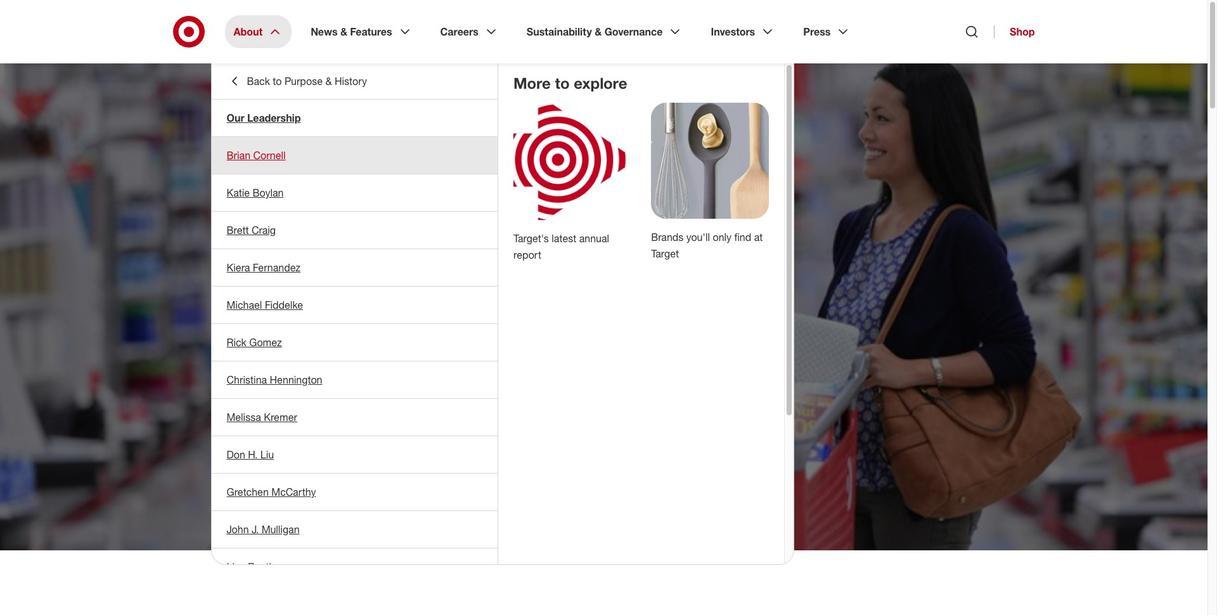 Task type: vqa. For each thing, say whether or not it's contained in the screenshot.
the thing inside We Embrace Diverse Perspectives, Treat Everyone With Respect, Bring Our Authentic Selves To Work Every Day And Create Equitable Experiences For All. We Believe In The Collective Power Of Difference To Accomplish More By Doing The Right Thing And Winning The Right Way.
no



Task type: describe. For each thing, give the bounding box(es) containing it.
michael
[[227, 299, 262, 311]]

families
[[428, 181, 616, 243]]

kremer
[[264, 411, 297, 424]]

fiddelke
[[265, 299, 303, 311]]

john j. mulligan
[[227, 523, 300, 536]]

investors link
[[702, 15, 785, 48]]

brett craig link
[[211, 212, 498, 249]]

sustainability
[[527, 25, 592, 38]]

roath
[[248, 561, 275, 573]]

john
[[227, 523, 249, 536]]

to for more
[[555, 74, 570, 93]]

fernandez
[[253, 261, 301, 274]]

rick gomez link
[[211, 324, 498, 361]]

target's latest annual report
[[514, 232, 609, 261]]

overhead photo of a whisk, serving spoon and wooden spoon image
[[651, 103, 769, 219]]

help
[[241, 181, 345, 243]]

joy
[[551, 237, 622, 299]]

brian cornell
[[227, 149, 286, 162]]

john j. mulligan link
[[211, 511, 498, 548]]

katie
[[227, 186, 250, 199]]

& for news
[[340, 25, 347, 38]]

target's latest annual report link
[[514, 232, 609, 261]]

sustainability & governance
[[527, 25, 663, 38]]

here
[[390, 125, 498, 187]]

h.
[[248, 448, 258, 461]]

don h. liu
[[227, 448, 274, 461]]

careers link
[[432, 15, 508, 48]]

gretchen mccarthy
[[227, 486, 316, 498]]

don
[[227, 448, 245, 461]]

a red and white arrow with bullseye logo image
[[514, 103, 631, 220]]

more
[[514, 74, 551, 93]]

brands you'll only find at target
[[651, 231, 763, 260]]

annual
[[579, 232, 609, 245]]

report
[[514, 249, 542, 261]]

only
[[713, 231, 732, 244]]

michael fiddelke link
[[211, 287, 498, 323]]

investors
[[711, 25, 755, 38]]

back to purpose & history
[[247, 75, 367, 88]]

our leadership
[[227, 112, 301, 124]]

shop link
[[994, 25, 1035, 38]]

brands you'll only find at target link
[[651, 231, 763, 260]]

all
[[359, 181, 414, 243]]

boylan
[[253, 186, 284, 199]]

news
[[311, 25, 338, 38]]

leadership
[[247, 112, 301, 124]]

kiera fernandez link
[[211, 249, 498, 286]]

history
[[335, 75, 367, 88]]

liu
[[260, 448, 274, 461]]

purpose
[[285, 75, 323, 88]]

the
[[460, 237, 537, 299]]

about for about we're here to help all families discover the joy of everyday life.
[[241, 104, 285, 123]]

features
[[350, 25, 392, 38]]

find
[[735, 231, 752, 244]]

target
[[651, 248, 679, 260]]

brands
[[651, 231, 684, 244]]

christina hennington link
[[211, 361, 498, 398]]

brett
[[227, 224, 249, 237]]

back
[[247, 75, 270, 88]]

governance
[[605, 25, 663, 38]]

news & features
[[311, 25, 392, 38]]

gretchen
[[227, 486, 269, 498]]

rick
[[227, 336, 247, 349]]

j.
[[252, 523, 259, 536]]

sustainability & governance link
[[518, 15, 692, 48]]

everyday
[[303, 292, 520, 354]]

cornell
[[253, 149, 286, 162]]



Task type: locate. For each thing, give the bounding box(es) containing it.
1 horizontal spatial &
[[340, 25, 347, 38]]

to inside about we're here to help all families discover the joy of everyday life.
[[512, 125, 561, 187]]

at
[[754, 231, 763, 244]]

to for back
[[273, 75, 282, 88]]

lisa roath link
[[211, 548, 498, 585]]

about inside site navigation element
[[234, 25, 263, 38]]

to inside button
[[273, 75, 282, 88]]

about link
[[225, 15, 292, 48]]

& right "news"
[[340, 25, 347, 38]]

shop
[[1010, 25, 1035, 38]]

& inside news & features link
[[340, 25, 347, 38]]

our leadership link
[[211, 100, 498, 136]]

mulligan
[[262, 523, 300, 536]]

about up back
[[234, 25, 263, 38]]

1 vertical spatial about
[[241, 104, 285, 123]]

discover
[[241, 237, 446, 299]]

kiera
[[227, 261, 250, 274]]

to
[[555, 74, 570, 93], [273, 75, 282, 88], [512, 125, 561, 187]]

& inside back to purpose & history button
[[326, 75, 332, 88]]

news & features link
[[302, 15, 421, 48]]

about down back
[[241, 104, 285, 123]]

craig
[[252, 224, 276, 237]]

christina
[[227, 373, 267, 386]]

back to purpose & history button
[[211, 63, 498, 99]]

rick gomez
[[227, 336, 282, 349]]

life.
[[534, 292, 618, 354]]

lisa
[[227, 561, 245, 573]]

0 vertical spatial about
[[234, 25, 263, 38]]

gomez
[[249, 336, 282, 349]]

explore
[[574, 74, 627, 93]]

&
[[340, 25, 347, 38], [595, 25, 602, 38], [326, 75, 332, 88]]

0 horizontal spatial &
[[326, 75, 332, 88]]

kiera fernandez
[[227, 261, 301, 274]]

mccarthy
[[272, 486, 316, 498]]

& left governance
[[595, 25, 602, 38]]

don h. liu link
[[211, 436, 498, 473]]

katie boylan link
[[211, 174, 498, 211]]

brian
[[227, 149, 251, 162]]

hennington
[[270, 373, 322, 386]]

more to explore
[[514, 74, 627, 93]]

gretchen mccarthy link
[[211, 474, 498, 510]]

target's
[[514, 232, 549, 245]]

melissa kremer link
[[211, 399, 498, 436]]

brett craig
[[227, 224, 276, 237]]

about inside about we're here to help all families discover the joy of everyday life.
[[241, 104, 285, 123]]

michael fiddelke
[[227, 299, 303, 311]]

of
[[241, 292, 289, 354]]

& for sustainability
[[595, 25, 602, 38]]

about
[[234, 25, 263, 38], [241, 104, 285, 123]]

site navigation element
[[0, 0, 1217, 615]]

katie boylan
[[227, 186, 284, 199]]

careers
[[440, 25, 479, 38]]

melissa
[[227, 411, 261, 424]]

2 horizontal spatial &
[[595, 25, 602, 38]]

you'll
[[687, 231, 710, 244]]

about for about
[[234, 25, 263, 38]]

latest
[[552, 232, 577, 245]]

melissa kremer
[[227, 411, 297, 424]]

press link
[[795, 15, 860, 48]]

christina hennington
[[227, 373, 322, 386]]

our
[[227, 112, 245, 124]]

& left history
[[326, 75, 332, 88]]

lisa roath
[[227, 561, 275, 573]]

& inside sustainability & governance link
[[595, 25, 602, 38]]

about we're here to help all families discover the joy of everyday life.
[[241, 104, 622, 354]]

brian cornell link
[[211, 137, 498, 174]]

we're
[[241, 125, 376, 187]]

press
[[804, 25, 831, 38]]



